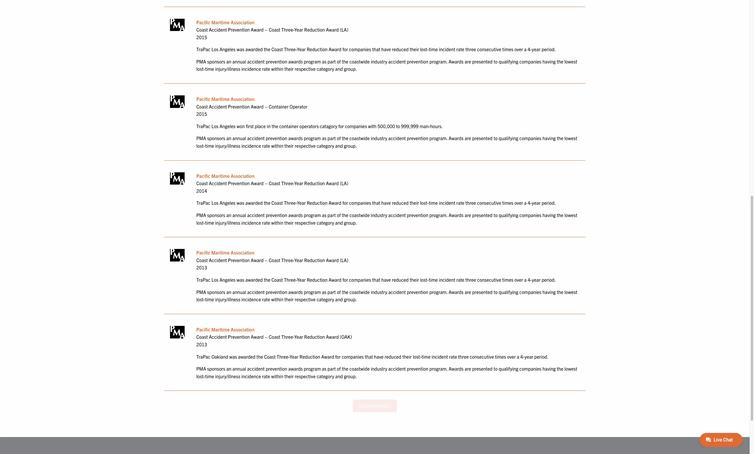 Task type: locate. For each thing, give the bounding box(es) containing it.
respective for pacific maritime association coast accident prevention award – coast three-year reduction award (la) 2013
[[295, 297, 316, 302]]

with
[[368, 123, 377, 129]]

three-
[[281, 27, 294, 33], [284, 46, 297, 52], [281, 180, 294, 186], [284, 200, 297, 206], [281, 257, 294, 263], [284, 277, 297, 283], [281, 334, 294, 340], [277, 354, 290, 360]]

coast
[[196, 27, 208, 33], [269, 27, 280, 33], [271, 46, 283, 52], [196, 104, 208, 109], [196, 180, 208, 186], [269, 180, 280, 186], [271, 200, 283, 206], [196, 257, 208, 263], [269, 257, 280, 263], [271, 277, 283, 283], [196, 334, 208, 340], [269, 334, 280, 340], [264, 354, 276, 360]]

accident for pacific maritime association coast accident prevention award – container operator 2015
[[209, 104, 227, 109]]

5 are from the top
[[465, 366, 471, 372]]

coastwide for pacific maritime association coast accident prevention award – container operator 2015
[[350, 135, 370, 141]]

2 2013 from the top
[[196, 342, 207, 347]]

three for pacific maritime association coast accident prevention award – coast three-year reduction award (la) 2014
[[466, 200, 476, 206]]

accident inside the pacific maritime association coast accident prevention award – coast three-year reduction award (la) 2015
[[209, 27, 227, 33]]

5 presented from the top
[[472, 366, 493, 372]]

over for pacific maritime association coast accident prevention award – coast three-year reduction award (la) 2013
[[515, 277, 523, 283]]

prevention for pacific maritime association coast accident prevention award – coast three-year reduction award (la) 2015
[[228, 27, 250, 33]]

4 industry from the top
[[371, 289, 387, 295]]

prevention for pacific maritime association coast accident prevention award – coast three-year reduction award (oak) 2013
[[228, 334, 250, 340]]

injury/illness
[[215, 66, 240, 72], [215, 143, 240, 149], [215, 220, 240, 226], [215, 297, 240, 302], [215, 373, 240, 379]]

0 vertical spatial trapac los angeles was awarded the coast three-year reduction award for companies that have reduced their lost-time incident rate three consecutive times over a 4-year period.
[[196, 46, 556, 52]]

5 – from the top
[[265, 334, 268, 340]]

angeles
[[220, 46, 236, 52], [220, 123, 236, 129], [220, 200, 236, 206], [220, 277, 236, 283]]

4 an from the top
[[226, 289, 231, 295]]

(la)
[[340, 27, 348, 33], [340, 180, 348, 186], [340, 257, 348, 263]]

trapac for pacific maritime association coast accident prevention award – coast three-year reduction award (la) 2014
[[196, 200, 210, 206]]

pma sponsors an annual accident prevention awards program as part of the coastwide industry accident prevention program. awards are presented to qualifying companies having the lowest lost-time injury/illness incidence rate within their respective category and group.
[[196, 58, 577, 72], [196, 135, 577, 149], [196, 212, 577, 226], [196, 289, 577, 302], [196, 366, 577, 379]]

times for pacific maritime association coast accident prevention award – coast three-year reduction award (la) 2013
[[502, 277, 513, 283]]

reduced for pacific maritime association coast accident prevention award – coast three-year reduction award (la) 2015
[[392, 46, 409, 52]]

sponsors for pacific maritime association coast accident prevention award – coast three-year reduction award (la) 2015
[[207, 58, 225, 64]]

awards
[[449, 58, 464, 64], [449, 135, 464, 141], [449, 212, 464, 218], [449, 289, 464, 295], [449, 366, 464, 372], [374, 403, 391, 409]]

1 prevention from the top
[[228, 27, 250, 33]]

lowest for pacific maritime association coast accident prevention award – coast three-year reduction award (la) 2013
[[565, 289, 577, 295]]

group. for pacific maritime association coast accident prevention award – coast three-year reduction award (oak) 2013
[[344, 373, 357, 379]]

for for pacific maritime association coast accident prevention award – coast three-year reduction award (la) 2013
[[343, 277, 348, 283]]

qualifying
[[499, 58, 518, 64], [499, 135, 518, 141], [499, 212, 518, 218], [499, 289, 518, 295], [499, 366, 518, 372]]

having for pacific maritime association coast accident prevention award – coast three-year reduction award (la) 2014
[[543, 212, 556, 218]]

1 – from the top
[[265, 27, 268, 33]]

1 an from the top
[[226, 58, 231, 64]]

pacific maritime association coast accident prevention award – coast three-year reduction award (la) 2013
[[196, 250, 348, 271]]

older
[[359, 403, 373, 409]]

association
[[231, 19, 254, 25], [231, 96, 254, 102], [231, 173, 254, 179], [231, 250, 254, 256], [231, 327, 254, 332]]

year
[[532, 46, 541, 52], [532, 200, 541, 206], [532, 277, 541, 283], [525, 354, 533, 360]]

maritime
[[211, 19, 230, 25], [211, 96, 230, 102], [211, 173, 230, 179], [211, 250, 230, 256], [211, 327, 230, 332]]

association inside pacific maritime association coast accident prevention award – coast three-year reduction award (oak) 2013
[[231, 327, 254, 332]]

5 awards from the top
[[288, 366, 303, 372]]

1 vertical spatial trapac los angeles was awarded the coast three-year reduction award for companies that have reduced their lost-time incident rate three consecutive times over a 4-year period.
[[196, 200, 556, 206]]

industry for pacific maritime association coast accident prevention award – coast three-year reduction award (la) 2013
[[371, 289, 387, 295]]

a
[[524, 46, 527, 52], [524, 200, 527, 206], [524, 277, 527, 283], [517, 354, 519, 360]]

trapac los angeles was awarded the coast three-year reduction award for companies that have reduced their lost-time incident rate three consecutive times over a 4-year period. for pacific maritime association coast accident prevention award – coast three-year reduction award (la) 2013
[[196, 277, 556, 283]]

association inside the pacific maritime association coast accident prevention award – coast three-year reduction award (la) 2015
[[231, 19, 254, 25]]

– inside pacific maritime association coast accident prevention award – coast three-year reduction award (la) 2013
[[265, 257, 268, 263]]

prevention for pacific maritime association coast accident prevention award – coast three-year reduction award (la) 2013
[[228, 257, 250, 263]]

(la) inside 'pacific maritime association coast accident prevention award – coast three-year reduction award (la) 2014'
[[340, 180, 348, 186]]

an
[[226, 58, 231, 64], [226, 135, 231, 141], [226, 212, 231, 218], [226, 289, 231, 295], [226, 366, 231, 372]]

consecutive
[[477, 46, 501, 52], [477, 200, 501, 206], [477, 277, 501, 283], [470, 354, 494, 360]]

3 qualifying from the top
[[499, 212, 518, 218]]

4 los from the top
[[211, 277, 218, 283]]

5 program from the top
[[304, 366, 321, 372]]

maritime for pacific maritime association coast accident prevention award – coast three-year reduction award (la) 2013
[[211, 250, 230, 256]]

5 and from the top
[[335, 373, 343, 379]]

(la) for pacific maritime association coast accident prevention award – coast three-year reduction award (la) 2014
[[340, 180, 348, 186]]

prevention inside pacific maritime association coast accident prevention award – coast three-year reduction award (oak) 2013
[[228, 334, 250, 340]]

1 angeles from the top
[[220, 46, 236, 52]]

period. for pacific maritime association coast accident prevention award – coast three-year reduction award (la) 2014
[[542, 200, 556, 206]]

accident for pacific maritime association coast accident prevention award – coast three-year reduction award (la) 2015
[[209, 27, 227, 33]]

having for pacific maritime association coast accident prevention award – coast three-year reduction award (la) 2013
[[543, 289, 556, 295]]

1 presented from the top
[[472, 58, 493, 64]]

pacific maritime association coast accident prevention award – coast three-year reduction award (oak) 2013
[[196, 327, 352, 347]]

4 trapac from the top
[[196, 277, 210, 283]]

3 awards from the top
[[288, 212, 303, 218]]

2 trapac los angeles was awarded the coast three-year reduction award for companies that have reduced their lost-time incident rate three consecutive times over a 4-year period. from the top
[[196, 200, 556, 206]]

1 maritime from the top
[[211, 19, 230, 25]]

2013 for pacific maritime association coast accident prevention award – coast three-year reduction award (la) 2013
[[196, 265, 207, 271]]

4 maritime from the top
[[211, 250, 230, 256]]

have for pacific maritime association coast accident prevention award – coast three-year reduction award (la) 2014
[[381, 200, 391, 206]]

three
[[466, 46, 476, 52], [466, 200, 476, 206], [466, 277, 476, 283], [458, 354, 469, 360]]

2 los from the top
[[211, 123, 218, 129]]

1 vertical spatial 2013
[[196, 342, 207, 347]]

(la) inside the pacific maritime association coast accident prevention award – coast three-year reduction award (la) 2015
[[340, 27, 348, 33]]

4 – from the top
[[265, 257, 268, 263]]

5 trapac from the top
[[196, 354, 210, 360]]

1 2015 from the top
[[196, 34, 207, 40]]

3 of from the top
[[337, 212, 341, 218]]

awarded for 2014
[[245, 200, 263, 206]]

– for pacific maritime association coast accident prevention award – coast three-year reduction award (la) 2014
[[265, 180, 268, 186]]

1 pma sponsors an annual accident prevention awards program as part of the coastwide industry accident prevention program. awards are presented to qualifying companies having the lowest lost-time injury/illness incidence rate within their respective category and group. from the top
[[196, 58, 577, 72]]

1 group. from the top
[[344, 66, 357, 72]]

awarded down the pacific maritime association coast accident prevention award – coast three-year reduction award (la) 2015 at the top of the page
[[245, 46, 263, 52]]

footer
[[0, 437, 750, 454]]

2 and from the top
[[335, 143, 343, 149]]

sponsors
[[207, 58, 225, 64], [207, 135, 225, 141], [207, 212, 225, 218], [207, 289, 225, 295], [207, 366, 225, 372]]

have
[[381, 46, 391, 52], [381, 200, 391, 206], [381, 277, 391, 283], [374, 354, 384, 360]]

2 pma from the top
[[196, 135, 206, 141]]

pacific inside 'pacific maritime association coast accident prevention award – coast three-year reduction award (la) 2014'
[[196, 173, 210, 179]]

2013 inside pacific maritime association coast accident prevention award – coast three-year reduction award (oak) 2013
[[196, 342, 207, 347]]

for
[[343, 46, 348, 52], [338, 123, 344, 129], [343, 200, 348, 206], [343, 277, 348, 283], [335, 354, 341, 360]]

to for pacific maritime association coast accident prevention award – coast three-year reduction award (la) 2013
[[494, 289, 498, 295]]

awards
[[288, 58, 303, 64], [288, 135, 303, 141], [288, 212, 303, 218], [288, 289, 303, 295], [288, 366, 303, 372]]

– inside pacific maritime association coast accident prevention award – container operator 2015
[[265, 104, 268, 109]]

category for pacific maritime association coast accident prevention award – coast three-year reduction award (oak) 2013
[[317, 373, 334, 379]]

5 program. from the top
[[430, 366, 448, 372]]

prevention
[[266, 58, 287, 64], [407, 58, 428, 64], [266, 135, 287, 141], [407, 135, 428, 141], [266, 212, 287, 218], [407, 212, 428, 218], [266, 289, 287, 295], [407, 289, 428, 295], [266, 366, 287, 372], [407, 366, 428, 372]]

industry
[[371, 58, 387, 64], [371, 135, 387, 141], [371, 212, 387, 218], [371, 289, 387, 295], [371, 366, 387, 372]]

times for pacific maritime association coast accident prevention award – coast three-year reduction award (la) 2014
[[502, 200, 513, 206]]

pacific inside pacific maritime association coast accident prevention award – container operator 2015
[[196, 96, 210, 102]]

pacific
[[196, 19, 210, 25], [196, 96, 210, 102], [196, 173, 210, 179], [196, 250, 210, 256], [196, 327, 210, 332]]

2 an from the top
[[226, 135, 231, 141]]

having for pacific maritime association coast accident prevention award – coast three-year reduction award (oak) 2013
[[543, 366, 556, 372]]

4 having from the top
[[543, 289, 556, 295]]

angeles for pacific maritime association coast accident prevention award – container operator 2015
[[220, 123, 236, 129]]

5 coastwide from the top
[[350, 366, 370, 372]]

2 as from the top
[[322, 135, 327, 141]]

respective for pacific maritime association coast accident prevention award – coast three-year reduction award (la) 2014
[[295, 220, 316, 226]]

4 coastwide from the top
[[350, 289, 370, 295]]

– for pacific maritime association coast accident prevention award – coast three-year reduction award (oak) 2013
[[265, 334, 268, 340]]

was
[[237, 46, 244, 52], [237, 200, 244, 206], [237, 277, 244, 283], [229, 354, 237, 360]]

1 vertical spatial 2015
[[196, 111, 207, 117]]

companies
[[349, 46, 371, 52], [520, 58, 542, 64], [345, 123, 367, 129], [520, 135, 542, 141], [349, 200, 371, 206], [520, 212, 542, 218], [349, 277, 371, 283], [520, 289, 542, 295], [342, 354, 364, 360], [520, 366, 542, 372]]

5 maritime from the top
[[211, 327, 230, 332]]

an for pacific maritime association coast accident prevention award – coast three-year reduction award (la) 2014
[[226, 212, 231, 218]]

period. for pacific maritime association coast accident prevention award – coast three-year reduction award (la) 2015
[[542, 46, 556, 52]]

program.
[[430, 58, 448, 64], [430, 135, 448, 141], [430, 212, 448, 218], [430, 289, 448, 295], [430, 366, 448, 372]]

having
[[543, 58, 556, 64], [543, 135, 556, 141], [543, 212, 556, 218], [543, 289, 556, 295], [543, 366, 556, 372]]

accident
[[247, 58, 265, 64], [388, 58, 406, 64], [247, 135, 265, 141], [388, 135, 406, 141], [247, 212, 265, 218], [388, 212, 406, 218], [247, 289, 265, 295], [388, 289, 406, 295], [247, 366, 265, 372], [388, 366, 406, 372]]

accident for pacific maritime association coast accident prevention award – coast three-year reduction award (oak) 2013
[[209, 334, 227, 340]]

4 qualifying from the top
[[499, 289, 518, 295]]

2 – from the top
[[265, 104, 268, 109]]

association inside pacific maritime association coast accident prevention award – container operator 2015
[[231, 96, 254, 102]]

accident inside pacific maritime association coast accident prevention award – coast three-year reduction award (la) 2013
[[209, 257, 227, 263]]

3 within from the top
[[271, 220, 283, 226]]

– inside 'pacific maritime association coast accident prevention award – coast three-year reduction award (la) 2014'
[[265, 180, 268, 186]]

year inside 'pacific maritime association coast accident prevention award – coast three-year reduction award (la) 2014'
[[294, 180, 303, 186]]

4 program. from the top
[[430, 289, 448, 295]]

1 part from the top
[[328, 58, 336, 64]]

awards for pacific maritime association coast accident prevention award – coast three-year reduction award (la) 2015
[[449, 58, 464, 64]]

5 injury/illness from the top
[[215, 373, 240, 379]]

4 pma from the top
[[196, 289, 206, 295]]

period.
[[542, 46, 556, 52], [542, 200, 556, 206], [542, 277, 556, 283], [534, 354, 549, 360]]

3 annual from the top
[[232, 212, 246, 218]]

los for pacific maritime association coast accident prevention award – coast three-year reduction award (la) 2013
[[211, 277, 218, 283]]

three- inside 'pacific maritime association coast accident prevention award – coast three-year reduction award (la) 2014'
[[281, 180, 294, 186]]

2 are from the top
[[465, 135, 471, 141]]

2 accident from the top
[[209, 104, 227, 109]]

0 vertical spatial (la)
[[340, 27, 348, 33]]

2 2015 from the top
[[196, 111, 207, 117]]

was for 2013
[[237, 277, 244, 283]]

4-
[[528, 46, 532, 52], [528, 200, 532, 206], [528, 277, 532, 283], [520, 354, 525, 360]]

category for pacific maritime association coast accident prevention award – coast three-year reduction award (la) 2013
[[317, 297, 334, 302]]

2 sponsors from the top
[[207, 135, 225, 141]]

– for pacific maritime association coast accident prevention award – container operator 2015
[[265, 104, 268, 109]]

coastwide
[[350, 58, 370, 64], [350, 135, 370, 141], [350, 212, 370, 218], [350, 289, 370, 295], [350, 366, 370, 372]]

(la) inside pacific maritime association coast accident prevention award – coast three-year reduction award (la) 2013
[[340, 257, 348, 263]]

1 category from the top
[[317, 66, 334, 72]]

0 vertical spatial 2013
[[196, 265, 207, 271]]

–
[[265, 27, 268, 33], [265, 104, 268, 109], [265, 180, 268, 186], [265, 257, 268, 263], [265, 334, 268, 340]]

have for pacific maritime association coast accident prevention award – coast three-year reduction award (la) 2015
[[381, 46, 391, 52]]

2 trapac from the top
[[196, 123, 210, 129]]

that for pacific maritime association coast accident prevention award – coast three-year reduction award (la) 2015
[[372, 46, 380, 52]]

time
[[429, 46, 438, 52], [205, 66, 214, 72], [205, 143, 214, 149], [429, 200, 438, 206], [205, 220, 214, 226], [429, 277, 438, 283], [205, 297, 214, 302], [422, 354, 431, 360], [205, 373, 214, 379]]

pacific maritime association coast accident prevention award – coast three-year reduction award (la) 2014
[[196, 173, 348, 194]]

as for pacific maritime association coast accident prevention award – coast three-year reduction award (oak) 2013
[[322, 366, 327, 372]]

1 vertical spatial (la)
[[340, 180, 348, 186]]

awards inside older awards button
[[374, 403, 391, 409]]

5 within from the top
[[271, 373, 283, 379]]

4 injury/illness from the top
[[215, 297, 240, 302]]

5 qualifying from the top
[[499, 366, 518, 372]]

2 vertical spatial (la)
[[340, 257, 348, 263]]

maritime inside 'pacific maritime association coast accident prevention award – coast three-year reduction award (la) 2014'
[[211, 173, 230, 179]]

category
[[317, 66, 334, 72], [317, 143, 334, 149], [317, 220, 334, 226], [317, 297, 334, 302], [317, 373, 334, 379]]

1 awards from the top
[[288, 58, 303, 64]]

association for pacific maritime association coast accident prevention award – coast three-year reduction award (la) 2013
[[231, 250, 254, 256]]

lost-
[[420, 46, 429, 52], [196, 66, 205, 72], [196, 143, 205, 149], [420, 200, 429, 206], [196, 220, 205, 226], [420, 277, 429, 283], [196, 297, 205, 302], [413, 354, 422, 360], [196, 373, 205, 379]]

2 of from the top
[[337, 135, 341, 141]]

maritime inside pacific maritime association coast accident prevention award – coast three-year reduction award (oak) 2013
[[211, 327, 230, 332]]

pma sponsors an annual accident prevention awards program as part of the coastwide industry accident prevention program. awards are presented to qualifying companies having the lowest lost-time injury/illness incidence rate within their respective category and group. for pacific maritime association coast accident prevention award – container operator 2015
[[196, 135, 577, 149]]

incident
[[439, 46, 455, 52], [439, 200, 455, 206], [439, 277, 455, 283], [432, 354, 448, 360]]

trapac los angeles won first place in the container operators catagory for companies with 500,000 to 999,999 man-hours.
[[196, 123, 443, 129]]

for for pacific maritime association coast accident prevention award – coast three-year reduction award (la) 2014
[[343, 200, 348, 206]]

of
[[337, 58, 341, 64], [337, 135, 341, 141], [337, 212, 341, 218], [337, 289, 341, 295], [337, 366, 341, 372]]

annual
[[232, 58, 246, 64], [232, 135, 246, 141], [232, 212, 246, 218], [232, 289, 246, 295], [232, 366, 246, 372]]

maritime inside pacific maritime association coast accident prevention award – container operator 2015
[[211, 96, 230, 102]]

los for pacific maritime association coast accident prevention award – coast three-year reduction award (la) 2014
[[211, 200, 218, 206]]

first
[[246, 123, 254, 129]]

1 annual from the top
[[232, 58, 246, 64]]

accident inside 'pacific maritime association coast accident prevention award – coast three-year reduction award (la) 2014'
[[209, 180, 227, 186]]

awards for pacific maritime association coast accident prevention award – coast three-year reduction award (la) 2014
[[288, 212, 303, 218]]

respective
[[295, 66, 316, 72], [295, 143, 316, 149], [295, 220, 316, 226], [295, 297, 316, 302], [295, 373, 316, 379]]

category for pacific maritime association coast accident prevention award – container operator 2015
[[317, 143, 334, 149]]

4 group. from the top
[[344, 297, 357, 302]]

pacific inside pacific maritime association coast accident prevention award – coast three-year reduction award (oak) 2013
[[196, 327, 210, 332]]

three- inside pacific maritime association coast accident prevention award – coast three-year reduction award (la) 2013
[[281, 257, 294, 263]]

trapac los angeles was awarded the coast three-year reduction award for companies that have reduced their lost-time incident rate three consecutive times over a 4-year period.
[[196, 46, 556, 52], [196, 200, 556, 206], [196, 277, 556, 283]]

3 maritime from the top
[[211, 173, 230, 179]]

qualifying for pacific maritime association coast accident prevention award – coast three-year reduction award (la) 2014
[[499, 212, 518, 218]]

the
[[264, 46, 270, 52], [342, 58, 348, 64], [557, 58, 564, 64], [272, 123, 278, 129], [342, 135, 348, 141], [557, 135, 564, 141], [264, 200, 270, 206], [342, 212, 348, 218], [557, 212, 564, 218], [264, 277, 270, 283], [342, 289, 348, 295], [557, 289, 564, 295], [257, 354, 263, 360], [342, 366, 348, 372], [557, 366, 564, 372]]

2 presented from the top
[[472, 135, 493, 141]]

year inside pacific maritime association coast accident prevention award – coast three-year reduction award (oak) 2013
[[294, 334, 303, 340]]

pacific inside pacific maritime association coast accident prevention award – coast three-year reduction award (la) 2013
[[196, 250, 210, 256]]

999,999
[[401, 123, 419, 129]]

(la) for pacific maritime association coast accident prevention award – coast three-year reduction award (la) 2013
[[340, 257, 348, 263]]

– inside pacific maritime association coast accident prevention award – coast three-year reduction award (oak) 2013
[[265, 334, 268, 340]]

2 part from the top
[[328, 135, 336, 141]]

3 coastwide from the top
[[350, 212, 370, 218]]

3 lowest from the top
[[565, 212, 577, 218]]

as for pacific maritime association coast accident prevention award – coast three-year reduction award (la) 2015
[[322, 58, 327, 64]]

over
[[515, 46, 523, 52], [515, 200, 523, 206], [515, 277, 523, 283], [507, 354, 516, 360]]

pma
[[196, 58, 206, 64], [196, 135, 206, 141], [196, 212, 206, 218], [196, 289, 206, 295], [196, 366, 206, 372]]

accident inside pacific maritime association coast accident prevention award – coast three-year reduction award (oak) 2013
[[209, 334, 227, 340]]

– inside the pacific maritime association coast accident prevention award – coast three-year reduction award (la) 2015
[[265, 27, 268, 33]]

coastwide for pacific maritime association coast accident prevention award – coast three-year reduction award (la) 2013
[[350, 289, 370, 295]]

prevention inside pacific maritime association coast accident prevention award – coast three-year reduction award (la) 2013
[[228, 257, 250, 263]]

2 category from the top
[[317, 143, 334, 149]]

1 2013 from the top
[[196, 265, 207, 271]]

5 pma from the top
[[196, 366, 206, 372]]

2 association from the top
[[231, 96, 254, 102]]

that
[[372, 46, 380, 52], [372, 200, 380, 206], [372, 277, 380, 283], [365, 354, 373, 360]]

their
[[410, 46, 419, 52], [284, 66, 294, 72], [284, 143, 294, 149], [410, 200, 419, 206], [284, 220, 294, 226], [410, 277, 419, 283], [284, 297, 294, 302], [403, 354, 412, 360], [284, 373, 294, 379]]

2 pma sponsors an annual accident prevention awards program as part of the coastwide industry accident prevention program. awards are presented to qualifying companies having the lowest lost-time injury/illness incidence rate within their respective category and group. from the top
[[196, 135, 577, 149]]

3 pma sponsors an annual accident prevention awards program as part of the coastwide industry accident prevention program. awards are presented to qualifying companies having the lowest lost-time injury/illness incidence rate within their respective category and group. from the top
[[196, 212, 577, 226]]

4 respective from the top
[[295, 297, 316, 302]]

having for pacific maritime association coast accident prevention award – coast three-year reduction award (la) 2015
[[543, 58, 556, 64]]

3 are from the top
[[465, 212, 471, 218]]

respective for pacific maritime association coast accident prevention award – coast three-year reduction award (la) 2015
[[295, 66, 316, 72]]

award inside pacific maritime association coast accident prevention award – container operator 2015
[[251, 104, 264, 109]]

0 vertical spatial 2015
[[196, 34, 207, 40]]

injury/illness for pacific maritime association coast accident prevention award – coast three-year reduction award (la) 2015
[[215, 66, 240, 72]]

awards for pacific maritime association coast accident prevention award – coast three-year reduction award (la) 2015
[[288, 58, 303, 64]]

(oak)
[[340, 334, 352, 340]]

as
[[322, 58, 327, 64], [322, 135, 327, 141], [322, 212, 327, 218], [322, 289, 327, 295], [322, 366, 327, 372]]

5 respective from the top
[[295, 373, 316, 379]]

year inside pacific maritime association coast accident prevention award – coast three-year reduction award (la) 2013
[[294, 257, 303, 263]]

prevention inside 'pacific maritime association coast accident prevention award – coast three-year reduction award (la) 2014'
[[228, 180, 250, 186]]

qualifying for pacific maritime association coast accident prevention award – coast three-year reduction award (la) 2015
[[499, 58, 518, 64]]

rate
[[456, 46, 464, 52], [262, 66, 270, 72], [262, 143, 270, 149], [456, 200, 464, 206], [262, 220, 270, 226], [456, 277, 464, 283], [262, 297, 270, 302], [449, 354, 457, 360], [262, 373, 270, 379]]

part for pacific maritime association coast accident prevention award – coast three-year reduction award (la) 2013
[[328, 289, 336, 295]]

2 program. from the top
[[430, 135, 448, 141]]

maritime inside the pacific maritime association coast accident prevention award – coast three-year reduction award (la) 2015
[[211, 19, 230, 25]]

2 respective from the top
[[295, 143, 316, 149]]

program
[[304, 58, 321, 64], [304, 135, 321, 141], [304, 212, 321, 218], [304, 289, 321, 295], [304, 366, 321, 372]]

reduced
[[392, 46, 409, 52], [392, 200, 409, 206], [392, 277, 409, 283], [385, 354, 401, 360]]

2 vertical spatial trapac los angeles was awarded the coast three-year reduction award for companies that have reduced their lost-time incident rate three consecutive times over a 4-year period.
[[196, 277, 556, 283]]

annual for pacific maritime association coast accident prevention award – container operator 2015
[[232, 135, 246, 141]]

2 awards from the top
[[288, 135, 303, 141]]

2 qualifying from the top
[[499, 135, 518, 141]]

award
[[251, 27, 264, 33], [326, 27, 339, 33], [329, 46, 341, 52], [251, 104, 264, 109], [251, 180, 264, 186], [326, 180, 339, 186], [329, 200, 341, 206], [251, 257, 264, 263], [326, 257, 339, 263], [329, 277, 341, 283], [251, 334, 264, 340], [326, 334, 339, 340], [321, 354, 334, 360]]

hours.
[[430, 123, 443, 129]]

reduction inside pacific maritime association coast accident prevention award – coast three-year reduction award (la) 2013
[[304, 257, 325, 263]]

1 pma from the top
[[196, 58, 206, 64]]

three for pacific maritime association coast accident prevention award – coast three-year reduction award (la) 2013
[[466, 277, 476, 283]]

3 trapac los angeles was awarded the coast three-year reduction award for companies that have reduced their lost-time incident rate three consecutive times over a 4-year period. from the top
[[196, 277, 556, 283]]

5 lowest from the top
[[565, 366, 577, 372]]

presented
[[472, 58, 493, 64], [472, 135, 493, 141], [472, 212, 493, 218], [472, 289, 493, 295], [472, 366, 493, 372]]

2 lowest from the top
[[565, 135, 577, 141]]

accident
[[209, 27, 227, 33], [209, 104, 227, 109], [209, 180, 227, 186], [209, 257, 227, 263], [209, 334, 227, 340]]

2 incidence from the top
[[241, 143, 261, 149]]

3 trapac from the top
[[196, 200, 210, 206]]

won
[[237, 123, 245, 129]]

2013
[[196, 265, 207, 271], [196, 342, 207, 347]]

association for pacific maritime association coast accident prevention award – container operator 2015
[[231, 96, 254, 102]]

5 part from the top
[[328, 366, 336, 372]]

3 presented from the top
[[472, 212, 493, 218]]

association inside pacific maritime association coast accident prevention award – coast three-year reduction award (la) 2013
[[231, 250, 254, 256]]

maritime inside pacific maritime association coast accident prevention award – coast three-year reduction award (la) 2013
[[211, 250, 230, 256]]

an for pacific maritime association coast accident prevention award – container operator 2015
[[226, 135, 231, 141]]

awarded down pacific maritime association coast accident prevention award – coast three-year reduction award (la) 2013
[[245, 277, 263, 283]]

3 respective from the top
[[295, 220, 316, 226]]

awarded right oakland
[[238, 354, 255, 360]]

pma sponsors an annual accident prevention awards program as part of the coastwide industry accident prevention program. awards are presented to qualifying companies having the lowest lost-time injury/illness incidence rate within their respective category and group. for pacific maritime association coast accident prevention award – coast three-year reduction award (la) 2013
[[196, 289, 577, 302]]

4 association from the top
[[231, 250, 254, 256]]

1 trapac from the top
[[196, 46, 210, 52]]

pacific maritime association coast accident prevention award – container operator 2015
[[196, 96, 308, 117]]

2015
[[196, 34, 207, 40], [196, 111, 207, 117]]

3 sponsors from the top
[[207, 212, 225, 218]]

an for pacific maritime association coast accident prevention award – coast three-year reduction award (oak) 2013
[[226, 366, 231, 372]]

group. for pacific maritime association coast accident prevention award – coast three-year reduction award (la) 2015
[[344, 66, 357, 72]]

group.
[[344, 66, 357, 72], [344, 143, 357, 149], [344, 220, 357, 226], [344, 297, 357, 302], [344, 373, 357, 379]]

los
[[211, 46, 218, 52], [211, 123, 218, 129], [211, 200, 218, 206], [211, 277, 218, 283]]

5 incidence from the top
[[241, 373, 261, 379]]

awards for pacific maritime association coast accident prevention award – coast three-year reduction award (oak) 2013
[[288, 366, 303, 372]]

4 program from the top
[[304, 289, 321, 295]]

annual for pacific maritime association coast accident prevention award – coast three-year reduction award (la) 2014
[[232, 212, 246, 218]]

part
[[328, 58, 336, 64], [328, 135, 336, 141], [328, 212, 336, 218], [328, 289, 336, 295], [328, 366, 336, 372]]

2 group. from the top
[[344, 143, 357, 149]]

5 of from the top
[[337, 366, 341, 372]]

3 pacific from the top
[[196, 173, 210, 179]]

5 an from the top
[[226, 366, 231, 372]]

pacific inside the pacific maritime association coast accident prevention award – coast three-year reduction award (la) 2015
[[196, 19, 210, 25]]

awarded
[[245, 46, 263, 52], [245, 200, 263, 206], [245, 277, 263, 283], [238, 354, 255, 360]]

association inside 'pacific maritime association coast accident prevention award – coast three-year reduction award (la) 2014'
[[231, 173, 254, 179]]

to
[[494, 58, 498, 64], [396, 123, 400, 129], [494, 135, 498, 141], [494, 212, 498, 218], [494, 289, 498, 295], [494, 366, 498, 372]]

incidence for pacific maritime association coast accident prevention award – coast three-year reduction award (oak) 2013
[[241, 373, 261, 379]]

reduction inside 'pacific maritime association coast accident prevention award – coast three-year reduction award (la) 2014'
[[304, 180, 325, 186]]

2013 inside pacific maritime association coast accident prevention award – coast three-year reduction award (la) 2013
[[196, 265, 207, 271]]

prevention inside the pacific maritime association coast accident prevention award – coast three-year reduction award (la) 2015
[[228, 27, 250, 33]]

4 lowest from the top
[[565, 289, 577, 295]]

are
[[465, 58, 471, 64], [465, 135, 471, 141], [465, 212, 471, 218], [465, 289, 471, 295], [465, 366, 471, 372]]

accident inside pacific maritime association coast accident prevention award – container operator 2015
[[209, 104, 227, 109]]

4- for pacific maritime association coast accident prevention award – coast three-year reduction award (la) 2013
[[528, 277, 532, 283]]

within
[[271, 66, 283, 72], [271, 143, 283, 149], [271, 220, 283, 226], [271, 297, 283, 302], [271, 373, 283, 379]]

3 an from the top
[[226, 212, 231, 218]]

reduction
[[304, 27, 325, 33], [307, 46, 328, 52], [304, 180, 325, 186], [307, 200, 328, 206], [304, 257, 325, 263], [307, 277, 328, 283], [304, 334, 325, 340], [300, 354, 320, 360]]

year
[[294, 27, 303, 33], [297, 46, 306, 52], [294, 180, 303, 186], [297, 200, 306, 206], [294, 257, 303, 263], [297, 277, 306, 283], [294, 334, 303, 340], [290, 354, 298, 360]]

lowest
[[565, 58, 577, 64], [565, 135, 577, 141], [565, 212, 577, 218], [565, 289, 577, 295], [565, 366, 577, 372]]

4 angeles from the top
[[220, 277, 236, 283]]

program. for pacific maritime association coast accident prevention award – coast three-year reduction award (oak) 2013
[[430, 366, 448, 372]]

incidence
[[241, 66, 261, 72], [241, 143, 261, 149], [241, 220, 261, 226], [241, 297, 261, 302], [241, 373, 261, 379]]

500,000
[[378, 123, 395, 129]]

pma for pacific maritime association coast accident prevention award – coast three-year reduction award (oak) 2013
[[196, 366, 206, 372]]

3 and from the top
[[335, 220, 343, 226]]

pacific for pacific maritime association coast accident prevention award – coast three-year reduction award (la) 2014
[[196, 173, 210, 179]]

and
[[335, 66, 343, 72], [335, 143, 343, 149], [335, 220, 343, 226], [335, 297, 343, 302], [335, 373, 343, 379]]

2014
[[196, 188, 207, 194]]

operator
[[290, 104, 308, 109]]

prevention inside pacific maritime association coast accident prevention award – container operator 2015
[[228, 104, 250, 109]]

3 group. from the top
[[344, 220, 357, 226]]

prevention
[[228, 27, 250, 33], [228, 104, 250, 109], [228, 180, 250, 186], [228, 257, 250, 263], [228, 334, 250, 340]]

trapac
[[196, 46, 210, 52], [196, 123, 210, 129], [196, 200, 210, 206], [196, 277, 210, 283], [196, 354, 210, 360]]

times
[[502, 46, 513, 52], [502, 200, 513, 206], [502, 277, 513, 283], [495, 354, 506, 360]]

4 as from the top
[[322, 289, 327, 295]]

awarded down 'pacific maritime association coast accident prevention award – coast three-year reduction award (la) 2014'
[[245, 200, 263, 206]]

trapac los angeles was awarded the coast three-year reduction award for companies that have reduced their lost-time incident rate three consecutive times over a 4-year period. for pacific maritime association coast accident prevention award – coast three-year reduction award (la) 2015
[[196, 46, 556, 52]]



Task type: describe. For each thing, give the bounding box(es) containing it.
los for pacific maritime association coast accident prevention award – coast three-year reduction award (la) 2015
[[211, 46, 218, 52]]

angeles for pacific maritime association coast accident prevention award – coast three-year reduction award (la) 2013
[[220, 277, 236, 283]]

los for pacific maritime association coast accident prevention award – container operator 2015
[[211, 123, 218, 129]]

presented for pacific maritime association coast accident prevention award – coast three-year reduction award (oak) 2013
[[472, 366, 493, 372]]

association for pacific maritime association coast accident prevention award – coast three-year reduction award (la) 2014
[[231, 173, 254, 179]]

sponsors for pacific maritime association coast accident prevention award – coast three-year reduction award (oak) 2013
[[207, 366, 225, 372]]

of for pacific maritime association coast accident prevention award – coast three-year reduction award (la) 2014
[[337, 212, 341, 218]]

awarded for 2013
[[245, 277, 263, 283]]

program. for pacific maritime association coast accident prevention award – container operator 2015
[[430, 135, 448, 141]]

having for pacific maritime association coast accident prevention award – container operator 2015
[[543, 135, 556, 141]]

incidence for pacific maritime association coast accident prevention award – coast three-year reduction award (la) 2015
[[241, 66, 261, 72]]

container
[[269, 104, 289, 109]]

4- for pacific maritime association coast accident prevention award – coast three-year reduction award (la) 2015
[[528, 46, 532, 52]]

reduction inside the pacific maritime association coast accident prevention award – coast three-year reduction award (la) 2015
[[304, 27, 325, 33]]

lowest for pacific maritime association coast accident prevention award – coast three-year reduction award (la) 2014
[[565, 212, 577, 218]]

a for pacific maritime association coast accident prevention award – coast three-year reduction award (la) 2015
[[524, 46, 527, 52]]

association for pacific maritime association coast accident prevention award – coast three-year reduction award (oak) 2013
[[231, 327, 254, 332]]

industry for pacific maritime association coast accident prevention award – coast three-year reduction award (la) 2015
[[371, 58, 387, 64]]

a for pacific maritime association coast accident prevention award – coast three-year reduction award (la) 2013
[[524, 277, 527, 283]]

period. for pacific maritime association coast accident prevention award – coast three-year reduction award (la) 2013
[[542, 277, 556, 283]]

qualifying for pacific maritime association coast accident prevention award – container operator 2015
[[499, 135, 518, 141]]

program for pacific maritime association coast accident prevention award – coast three-year reduction award (oak) 2013
[[304, 366, 321, 372]]

qualifying for pacific maritime association coast accident prevention award – coast three-year reduction award (oak) 2013
[[499, 366, 518, 372]]

presented for pacific maritime association coast accident prevention award – coast three-year reduction award (la) 2015
[[472, 58, 493, 64]]

to for pacific maritime association coast accident prevention award – coast three-year reduction award (la) 2014
[[494, 212, 498, 218]]

pma for pacific maritime association coast accident prevention award – coast three-year reduction award (la) 2013
[[196, 289, 206, 295]]

injury/illness for pacific maritime association coast accident prevention award – coast three-year reduction award (la) 2014
[[215, 220, 240, 226]]

to for pacific maritime association coast accident prevention award – coast three-year reduction award (la) 2015
[[494, 58, 498, 64]]

maritime for pacific maritime association coast accident prevention award – coast three-year reduction award (oak) 2013
[[211, 327, 230, 332]]

and for pacific maritime association coast accident prevention award – coast three-year reduction award (la) 2013
[[335, 297, 343, 302]]

program. for pacific maritime association coast accident prevention award – coast three-year reduction award (la) 2013
[[430, 289, 448, 295]]

industry for pacific maritime association coast accident prevention award – coast three-year reduction award (la) 2014
[[371, 212, 387, 218]]

to for pacific maritime association coast accident prevention award – coast three-year reduction award (oak) 2013
[[494, 366, 498, 372]]

2015 inside pacific maritime association coast accident prevention award – container operator 2015
[[196, 111, 207, 117]]

older awards button
[[353, 400, 397, 412]]

respective for pacific maritime association coast accident prevention award – container operator 2015
[[295, 143, 316, 149]]

place
[[255, 123, 266, 129]]

reduced for pacific maritime association coast accident prevention award – coast three-year reduction award (la) 2013
[[392, 277, 409, 283]]

coastwide for pacific maritime association coast accident prevention award – coast three-year reduction award (la) 2015
[[350, 58, 370, 64]]

year for pacific maritime association coast accident prevention award – coast three-year reduction award (la) 2014
[[532, 200, 541, 206]]

maritime for pacific maritime association coast accident prevention award – coast three-year reduction award (la) 2014
[[211, 173, 230, 179]]

trapac for pacific maritime association coast accident prevention award – coast three-year reduction award (la) 2015
[[196, 46, 210, 52]]

container
[[279, 123, 298, 129]]

sponsors for pacific maritime association coast accident prevention award – coast three-year reduction award (la) 2013
[[207, 289, 225, 295]]

operators
[[300, 123, 319, 129]]

program. for pacific maritime association coast accident prevention award – coast three-year reduction award (la) 2014
[[430, 212, 448, 218]]

have for pacific maritime association coast accident prevention award – coast three-year reduction award (la) 2013
[[381, 277, 391, 283]]

pacific maritime association coast accident prevention award – coast three-year reduction award (la) 2015
[[196, 19, 348, 40]]

pma sponsors an annual accident prevention awards program as part of the coastwide industry accident prevention program. awards are presented to qualifying companies having the lowest lost-time injury/illness incidence rate within their respective category and group. for pacific maritime association coast accident prevention award – coast three-year reduction award (la) 2015
[[196, 58, 577, 72]]

(la) for pacific maritime association coast accident prevention award – coast three-year reduction award (la) 2015
[[340, 27, 348, 33]]

respective for pacific maritime association coast accident prevention award – coast three-year reduction award (oak) 2013
[[295, 373, 316, 379]]

association for pacific maritime association coast accident prevention award – coast three-year reduction award (la) 2015
[[231, 19, 254, 25]]

three- inside pacific maritime association coast accident prevention award – coast three-year reduction award (oak) 2013
[[281, 334, 294, 340]]

coastwide for pacific maritime association coast accident prevention award – coast three-year reduction award (la) 2014
[[350, 212, 370, 218]]

awarded for 2015
[[245, 46, 263, 52]]

and for pacific maritime association coast accident prevention award – coast three-year reduction award (la) 2015
[[335, 66, 343, 72]]

pacific for pacific maritime association coast accident prevention award – coast three-year reduction award (la) 2013
[[196, 250, 210, 256]]

– for pacific maritime association coast accident prevention award – coast three-year reduction award (la) 2015
[[265, 27, 268, 33]]

trapac oakland was awarded the coast three-year reduction award for companies that have reduced their lost-time incident rate three consecutive times over a 4-year period.
[[196, 354, 549, 360]]

over for pacific maritime association coast accident prevention award – coast three-year reduction award (la) 2014
[[515, 200, 523, 206]]

accident for pacific maritime association coast accident prevention award – coast three-year reduction award (la) 2013
[[209, 257, 227, 263]]

year inside the pacific maritime association coast accident prevention award – coast three-year reduction award (la) 2015
[[294, 27, 303, 33]]

presented for pacific maritime association coast accident prevention award – container operator 2015
[[472, 135, 493, 141]]

within for pacific maritime association coast accident prevention award – container operator 2015
[[271, 143, 283, 149]]

part for pacific maritime association coast accident prevention award – container operator 2015
[[328, 135, 336, 141]]

oakland
[[211, 354, 228, 360]]

2013 for pacific maritime association coast accident prevention award – coast three-year reduction award (oak) 2013
[[196, 342, 207, 347]]

three- inside the pacific maritime association coast accident prevention award – coast three-year reduction award (la) 2015
[[281, 27, 294, 33]]

lowest for pacific maritime association coast accident prevention award – coast three-year reduction award (oak) 2013
[[565, 366, 577, 372]]

program for pacific maritime association coast accident prevention award – container operator 2015
[[304, 135, 321, 141]]

industry for pacific maritime association coast accident prevention award – coast three-year reduction award (oak) 2013
[[371, 366, 387, 372]]

year for pacific maritime association coast accident prevention award – coast three-year reduction award (la) 2013
[[532, 277, 541, 283]]

within for pacific maritime association coast accident prevention award – coast three-year reduction award (la) 2014
[[271, 220, 283, 226]]

coast inside pacific maritime association coast accident prevention award – container operator 2015
[[196, 104, 208, 109]]

– for pacific maritime association coast accident prevention award – coast three-year reduction award (la) 2013
[[265, 257, 268, 263]]

annual for pacific maritime association coast accident prevention award – coast three-year reduction award (oak) 2013
[[232, 366, 246, 372]]

man-
[[420, 123, 430, 129]]

presented for pacific maritime association coast accident prevention award – coast three-year reduction award (la) 2014
[[472, 212, 493, 218]]

incidence for pacific maritime association coast accident prevention award – coast three-year reduction award (la) 2014
[[241, 220, 261, 226]]

trapac for pacific maritime association coast accident prevention award – container operator 2015
[[196, 123, 210, 129]]

pacific for pacific maritime association coast accident prevention award – coast three-year reduction award (la) 2015
[[196, 19, 210, 25]]

injury/illness for pacific maritime association coast accident prevention award – coast three-year reduction award (la) 2013
[[215, 297, 240, 302]]

catagory
[[320, 123, 337, 129]]

are for pacific maritime association coast accident prevention award – coast three-year reduction award (oak) 2013
[[465, 366, 471, 372]]

as for pacific maritime association coast accident prevention award – coast three-year reduction award (la) 2014
[[322, 212, 327, 218]]

incident for pacific maritime association coast accident prevention award – coast three-year reduction award (la) 2013
[[439, 277, 455, 283]]

of for pacific maritime association coast accident prevention award – coast three-year reduction award (la) 2015
[[337, 58, 341, 64]]

in
[[267, 123, 271, 129]]

as for pacific maritime association coast accident prevention award – container operator 2015
[[322, 135, 327, 141]]

program. for pacific maritime association coast accident prevention award – coast three-year reduction award (la) 2015
[[430, 58, 448, 64]]

2015 inside the pacific maritime association coast accident prevention award – coast three-year reduction award (la) 2015
[[196, 34, 207, 40]]

injury/illness for pacific maritime association coast accident prevention award – container operator 2015
[[215, 143, 240, 149]]

awards for pacific maritime association coast accident prevention award – container operator 2015
[[449, 135, 464, 141]]

as for pacific maritime association coast accident prevention award – coast three-year reduction award (la) 2013
[[322, 289, 327, 295]]

older awards
[[359, 403, 391, 409]]

year for pacific maritime association coast accident prevention award – coast three-year reduction award (la) 2015
[[532, 46, 541, 52]]

and for pacific maritime association coast accident prevention award – coast three-year reduction award (oak) 2013
[[335, 373, 343, 379]]

reduced for pacific maritime association coast accident prevention award – coast three-year reduction award (la) 2014
[[392, 200, 409, 206]]

industry for pacific maritime association coast accident prevention award – container operator 2015
[[371, 135, 387, 141]]

pma for pacific maritime association coast accident prevention award – coast three-year reduction award (la) 2015
[[196, 58, 206, 64]]

program for pacific maritime association coast accident prevention award – coast three-year reduction award (la) 2014
[[304, 212, 321, 218]]

reduction inside pacific maritime association coast accident prevention award – coast three-year reduction award (oak) 2013
[[304, 334, 325, 340]]



Task type: vqa. For each thing, say whether or not it's contained in the screenshot.
Reserved.
no



